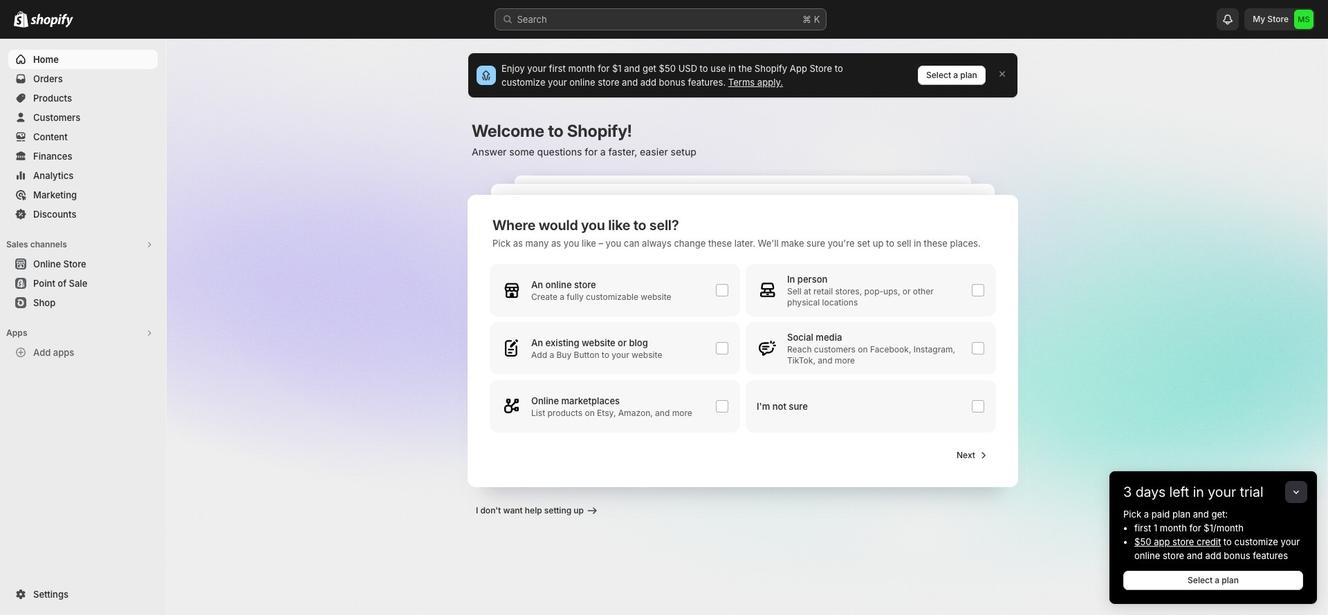 Task type: locate. For each thing, give the bounding box(es) containing it.
shopify image
[[30, 14, 73, 28]]

shopify image
[[14, 11, 28, 28]]



Task type: vqa. For each thing, say whether or not it's contained in the screenshot.
'online' within customize your online store dropdown button
no



Task type: describe. For each thing, give the bounding box(es) containing it.
my store image
[[1295, 10, 1314, 29]]



